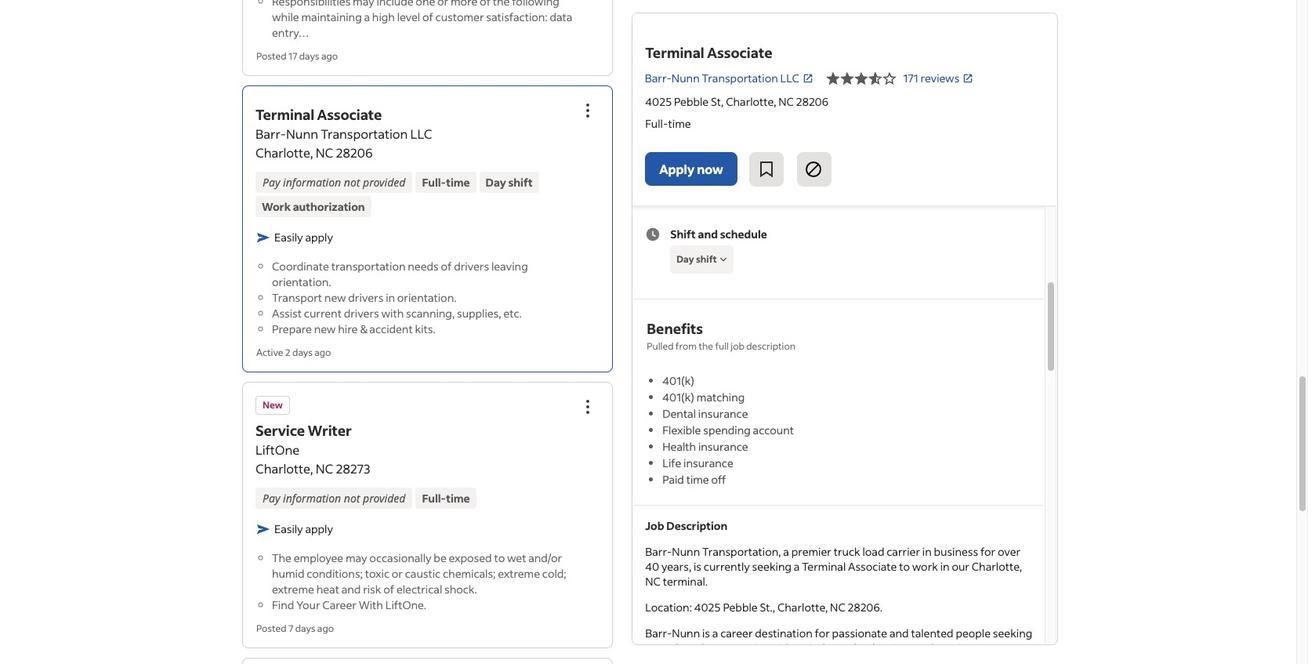 Task type: vqa. For each thing, say whether or not it's contained in the screenshot.
section
no



Task type: describe. For each thing, give the bounding box(es) containing it.
2 vertical spatial insurance
[[683, 455, 733, 470]]

needs
[[408, 259, 439, 274]]

location:
[[645, 600, 692, 615]]

easily apply for charlotte, nc 28273
[[274, 521, 333, 536]]

save this job image
[[758, 160, 776, 179]]

0 vertical spatial days
[[299, 50, 320, 62]]

charlotte, down barr-nunn transportation llc 'link'
[[726, 94, 776, 109]]

0 horizontal spatial 4025
[[645, 94, 672, 109]]

for inside the barr-nunn transportation, a premier truck load carrier in business for over 40 years, is currently seeking a terminal associate to work in our charlotte, nc terminal.
[[981, 544, 996, 559]]

1 horizontal spatial extreme
[[498, 566, 540, 581]]

satisfaction:
[[486, 9, 548, 24]]

job actions for service writer is collapsed image
[[578, 398, 597, 416]]

day shift button
[[670, 245, 734, 273]]

0 vertical spatial insurance
[[698, 406, 748, 421]]

1 horizontal spatial pebble
[[723, 600, 758, 615]]

safety
[[955, 655, 986, 664]]

our
[[952, 559, 970, 574]]

terminal inside the barr-nunn transportation, a premier truck load carrier in business for over 40 years, is currently seeking a terminal associate to work in our charlotte, nc terminal.
[[802, 559, 846, 574]]

4025 pebble st, charlotte, nc 28206
[[645, 94, 828, 109]]

to inside the barr-nunn transportation, a premier truck load carrier in business for over 40 years, is currently seeking a terminal associate to work in our charlotte, nc terminal.
[[899, 559, 910, 574]]

0 horizontal spatial growth
[[645, 640, 683, 655]]

job
[[731, 340, 744, 352]]

talented
[[911, 626, 954, 640]]

over
[[998, 544, 1021, 559]]

transportation inside 'link'
[[702, 71, 778, 86]]

more
[[451, 0, 478, 9]]

data
[[550, 9, 573, 24]]

0 vertical spatial orientation.
[[272, 274, 331, 289]]

information for barr-nunn transportation llc
[[283, 175, 341, 190]]

maintaining inside barr-nunn is a career destination for passionate and talented people seeking growth and opportunity with an industry leader. our work environment fosters personal growth and advancement while maintaining safety as o
[[892, 655, 953, 664]]

provided for charlotte, nc 28206
[[363, 175, 406, 190]]

1 vertical spatial insurance
[[698, 439, 748, 454]]

find
[[272, 598, 294, 612]]

coordinate
[[272, 259, 329, 274]]

cold;
[[542, 566, 567, 581]]

charlotte, inside terminal associate barr-nunn transportation llc charlotte, nc 28206
[[256, 144, 313, 161]]

llc inside barr-nunn transportation llc 'link'
[[781, 71, 800, 86]]

associate inside the barr-nunn transportation, a premier truck load carrier in business for over 40 years, is currently seeking a terminal associate to work in our charlotte, nc terminal.
[[848, 559, 897, 574]]

40
[[645, 559, 659, 574]]

transport
[[272, 290, 322, 305]]

terminal for terminal associate barr-nunn transportation llc charlotte, nc 28206
[[256, 105, 314, 124]]

2 vertical spatial drivers
[[344, 306, 379, 321]]

&
[[360, 322, 367, 336]]

charlotte, up the destination
[[777, 600, 828, 615]]

business
[[934, 544, 978, 559]]

fosters
[[645, 655, 681, 664]]

the inside responsibilities may include one or more of the following while maintaining a high level of customer satisfaction: data entry…
[[493, 0, 510, 9]]

advancement
[[791, 655, 861, 664]]

0 horizontal spatial day
[[486, 175, 506, 190]]

posted for posted 17 days ago
[[256, 50, 287, 62]]

transportation inside terminal associate barr-nunn transportation llc charlotte, nc 28206
[[321, 125, 408, 142]]

flexible
[[662, 422, 701, 437]]

opportunity
[[706, 640, 767, 655]]

barr-nunn is a career destination for passionate and talented people seeking growth and opportunity with an industry leader. our work environment fosters personal growth and advancement while maintaining safety as o
[[645, 626, 1032, 664]]

caustic
[[405, 566, 441, 581]]

0 horizontal spatial day shift
[[486, 175, 533, 190]]

transportation
[[331, 259, 406, 274]]

nunn for barr-nunn transportation, a premier truck load carrier in business for over 40 years, is currently seeking a terminal associate to work in our charlotte, nc terminal.
[[672, 544, 700, 559]]

chemicals;
[[443, 566, 496, 581]]

28206 inside terminal associate barr-nunn transportation llc charlotte, nc 28206
[[336, 144, 373, 161]]

28273
[[336, 460, 371, 477]]

an
[[794, 640, 807, 655]]

paid
[[662, 472, 684, 487]]

barr- inside terminal associate barr-nunn transportation llc charlotte, nc 28206
[[256, 125, 286, 142]]

personal
[[683, 655, 728, 664]]

full- for barr-nunn transportation llc
[[422, 175, 446, 190]]

may inside the employee may occasionally be exposed to wet and/or humid conditions; toxic or caustic chemicals; extreme cold; extreme heat and risk of electrical shock. find your career with liftone.
[[346, 550, 367, 565]]

apply for charlotte, nc 28273
[[305, 521, 333, 536]]

and right the leader.
[[890, 626, 909, 640]]

description
[[746, 340, 796, 352]]

one
[[416, 0, 435, 9]]

terminal associate
[[645, 43, 772, 62]]

work inside barr-nunn is a career destination for passionate and talented people seeking growth and opportunity with an industry leader. our work environment fosters personal growth and advancement while maintaining safety as o
[[911, 640, 937, 655]]

apply
[[659, 160, 694, 177]]

service
[[256, 421, 305, 440]]

0 vertical spatial 28206
[[796, 94, 828, 109]]

assist
[[272, 306, 302, 321]]

transportation,
[[702, 544, 781, 559]]

associate for terminal associate barr-nunn transportation llc charlotte, nc 28206
[[317, 105, 382, 124]]

leaving
[[492, 259, 528, 274]]

humid
[[272, 566, 305, 581]]

st.,
[[760, 600, 775, 615]]

while inside barr-nunn is a career destination for passionate and talented people seeking growth and opportunity with an industry leader. our work environment fosters personal growth and advancement while maintaining safety as o
[[863, 655, 890, 664]]

following
[[512, 0, 560, 9]]

benefits
[[647, 319, 703, 338]]

currently
[[704, 559, 750, 574]]

terminal associate button
[[256, 105, 382, 124]]

0 vertical spatial ago
[[321, 50, 338, 62]]

years,
[[661, 559, 691, 574]]

shock.
[[445, 582, 477, 597]]

life
[[662, 455, 681, 470]]

occasionally
[[370, 550, 432, 565]]

the employee may occasionally be exposed to wet and/or humid conditions; toxic or caustic chemicals; extreme cold; extreme heat and risk of electrical shock. find your career with liftone.
[[272, 550, 567, 612]]

the
[[272, 550, 292, 565]]

writer
[[308, 421, 352, 440]]

heat
[[317, 582, 339, 597]]

2 horizontal spatial in
[[940, 559, 950, 574]]

3.6 out of 5 stars image
[[826, 69, 897, 88]]

dental
[[662, 406, 696, 421]]

pay information not provided for charlotte, nc 28273
[[263, 491, 406, 506]]

entry…
[[272, 25, 309, 40]]

0 vertical spatial full-time
[[645, 116, 691, 131]]

1 401(k) from the top
[[662, 373, 694, 388]]

truck
[[834, 544, 860, 559]]

shift inside "button"
[[696, 253, 717, 265]]

nc inside the barr-nunn transportation, a premier truck load carrier in business for over 40 years, is currently seeking a terminal associate to work in our charlotte, nc terminal.
[[645, 574, 661, 589]]

apply for charlotte, nc 28206
[[305, 230, 333, 245]]

accident
[[370, 322, 413, 336]]

is inside the barr-nunn transportation, a premier truck load carrier in business for over 40 years, is currently seeking a terminal associate to work in our charlotte, nc terminal.
[[694, 559, 701, 574]]

passionate
[[832, 626, 887, 640]]

charlotte, inside liftone charlotte, nc 28273
[[256, 460, 313, 477]]

1 vertical spatial orientation.
[[397, 290, 457, 305]]

with for an
[[770, 640, 792, 655]]

authorization
[[293, 199, 365, 214]]

apply now button
[[645, 152, 737, 186]]

and right shift
[[698, 227, 718, 242]]

for inside barr-nunn is a career destination for passionate and talented people seeking growth and opportunity with an industry leader. our work environment fosters personal growth and advancement while maintaining safety as o
[[815, 626, 830, 640]]

provided for charlotte, nc 28273
[[363, 491, 406, 506]]

apply now
[[659, 160, 723, 177]]

posted 17 days ago
[[256, 50, 338, 62]]

shift
[[670, 227, 696, 242]]

description
[[666, 518, 727, 533]]

1 vertical spatial drivers
[[348, 290, 384, 305]]

kits.
[[415, 322, 436, 336]]

full-time for barr-nunn transportation llc
[[422, 175, 470, 190]]

28206.
[[848, 600, 883, 615]]

barr-nunn transportation llc
[[645, 71, 800, 86]]

reviews
[[921, 71, 960, 86]]

spending
[[703, 422, 751, 437]]

0 vertical spatial full-
[[645, 116, 668, 131]]

the inside benefits pulled from the full job description
[[699, 340, 713, 352]]

career
[[720, 626, 753, 640]]

st,
[[711, 94, 724, 109]]

0 horizontal spatial pebble
[[674, 94, 709, 109]]

exposed
[[449, 550, 492, 565]]

charlotte, inside the barr-nunn transportation, a premier truck load carrier in business for over 40 years, is currently seeking a terminal associate to work in our charlotte, nc terminal.
[[972, 559, 1022, 574]]

while inside responsibilities may include one or more of the following while maintaining a high level of customer satisfaction: data entry…
[[272, 9, 299, 24]]

is inside barr-nunn is a career destination for passionate and talented people seeking growth and opportunity with an industry leader. our work environment fosters personal growth and advancement while maintaining safety as o
[[702, 626, 710, 640]]

full-time for liftone
[[422, 491, 470, 506]]



Task type: locate. For each thing, give the bounding box(es) containing it.
0 vertical spatial shift
[[509, 175, 533, 190]]

nunn for barr-nunn transportation llc
[[672, 71, 700, 86]]

insurance down matching
[[698, 406, 748, 421]]

easily for charlotte, nc 28206
[[274, 230, 303, 245]]

matching
[[697, 390, 745, 404]]

1 vertical spatial pebble
[[723, 600, 758, 615]]

full-
[[645, 116, 668, 131], [422, 175, 446, 190], [422, 491, 446, 506]]

pay up work
[[263, 175, 280, 190]]

pay for charlotte, nc 28206
[[263, 175, 280, 190]]

in right carrier
[[922, 544, 932, 559]]

nunn down location:
[[672, 626, 700, 640]]

or right one
[[438, 0, 449, 9]]

leader.
[[854, 640, 887, 655]]

pay information not provided
[[263, 175, 406, 190], [263, 491, 406, 506]]

insurance down spending
[[698, 439, 748, 454]]

ago for barr-nunn transportation llc
[[315, 347, 331, 358]]

2 vertical spatial terminal
[[802, 559, 846, 574]]

nc left years,
[[645, 574, 661, 589]]

1 vertical spatial for
[[815, 626, 830, 640]]

0 vertical spatial transportation
[[702, 71, 778, 86]]

ago right 17
[[321, 50, 338, 62]]

0 vertical spatial while
[[272, 9, 299, 24]]

2 apply from the top
[[305, 521, 333, 536]]

pay information not provided for charlotte, nc 28206
[[263, 175, 406, 190]]

not up authorization
[[344, 175, 360, 190]]

with inside barr-nunn is a career destination for passionate and talented people seeking growth and opportunity with an industry leader. our work environment fosters personal growth and advancement while maintaining safety as o
[[770, 640, 792, 655]]

may up high on the top left
[[353, 0, 375, 9]]

work left our
[[912, 559, 938, 574]]

electrical
[[397, 582, 442, 597]]

barr-
[[645, 71, 672, 86], [256, 125, 286, 142], [645, 544, 672, 559], [645, 626, 672, 640]]

a left premier
[[783, 544, 789, 559]]

1 vertical spatial maintaining
[[892, 655, 953, 664]]

0 horizontal spatial to
[[494, 550, 505, 565]]

1 horizontal spatial growth
[[730, 655, 767, 664]]

environment
[[939, 640, 1005, 655]]

extreme down humid
[[272, 582, 314, 597]]

maintaining down talented
[[892, 655, 953, 664]]

1 horizontal spatial 4025
[[694, 600, 721, 615]]

to left 'wet'
[[494, 550, 505, 565]]

2 easily from the top
[[274, 521, 303, 536]]

of right 'needs'
[[441, 259, 452, 274]]

pay information not provided down 28273
[[263, 491, 406, 506]]

employee
[[294, 550, 344, 565]]

0 vertical spatial posted
[[256, 50, 287, 62]]

include
[[377, 0, 414, 9]]

ago
[[321, 50, 338, 62], [315, 347, 331, 358], [317, 623, 334, 634]]

job actions for terminal associate is collapsed image
[[578, 101, 597, 120]]

charlotte, down liftone
[[256, 460, 313, 477]]

new down current
[[314, 322, 336, 336]]

seeking up the as
[[993, 626, 1032, 640]]

0 horizontal spatial orientation.
[[272, 274, 331, 289]]

charlotte, right our
[[972, 559, 1022, 574]]

2 vertical spatial full-
[[422, 491, 446, 506]]

etc.
[[504, 306, 522, 321]]

extreme down 'wet'
[[498, 566, 540, 581]]

terminal left the load
[[802, 559, 846, 574]]

may inside responsibilities may include one or more of the following while maintaining a high level of customer satisfaction: data entry…
[[353, 0, 375, 9]]

days right 7 at the left bottom
[[295, 623, 316, 634]]

llc inside terminal associate barr-nunn transportation llc charlotte, nc 28206
[[411, 125, 432, 142]]

2 401(k) from the top
[[662, 390, 694, 404]]

1 horizontal spatial for
[[981, 544, 996, 559]]

1 vertical spatial posted
[[256, 623, 287, 634]]

0 vertical spatial information
[[283, 175, 341, 190]]

1 provided from the top
[[363, 175, 406, 190]]

0 horizontal spatial or
[[392, 566, 403, 581]]

days right 2
[[293, 347, 313, 358]]

days for barr-nunn transportation llc
[[293, 347, 313, 358]]

1 vertical spatial ago
[[315, 347, 331, 358]]

1 vertical spatial while
[[863, 655, 890, 664]]

drivers
[[454, 259, 489, 274], [348, 290, 384, 305], [344, 306, 379, 321]]

0 horizontal spatial maintaining
[[301, 9, 362, 24]]

nunn inside 'link'
[[672, 71, 700, 86]]

growth down location:
[[645, 640, 683, 655]]

growth down the career
[[730, 655, 767, 664]]

maintaining down responsibilities
[[301, 9, 362, 24]]

barr- inside the barr-nunn transportation, a premier truck load carrier in business for over 40 years, is currently seeking a terminal associate to work in our charlotte, nc terminal.
[[645, 544, 672, 559]]

not
[[344, 175, 360, 190], [344, 491, 360, 506]]

171 reviews link
[[903, 71, 974, 86]]

0 vertical spatial work
[[912, 559, 938, 574]]

responsibilities
[[272, 0, 351, 9]]

4025
[[645, 94, 672, 109], [694, 600, 721, 615]]

1 vertical spatial shift
[[696, 253, 717, 265]]

barr- down terminal associate
[[645, 71, 672, 86]]

associate inside terminal associate barr-nunn transportation llc charlotte, nc 28206
[[317, 105, 382, 124]]

nc down barr-nunn transportation llc 'link'
[[778, 94, 794, 109]]

2 not from the top
[[344, 491, 360, 506]]

1 easily from the top
[[274, 230, 303, 245]]

load
[[863, 544, 885, 559]]

and up the career
[[342, 582, 361, 597]]

1 vertical spatial transportation
[[321, 125, 408, 142]]

while down passionate
[[863, 655, 890, 664]]

2 posted from the top
[[256, 623, 287, 634]]

posted left 7 at the left bottom
[[256, 623, 287, 634]]

nunn inside terminal associate barr-nunn transportation llc charlotte, nc 28206
[[286, 125, 318, 142]]

nunn inside the barr-nunn transportation, a premier truck load carrier in business for over 40 years, is currently seeking a terminal associate to work in our charlotte, nc terminal.
[[672, 544, 700, 559]]

nunn down terminal associate button on the top left
[[286, 125, 318, 142]]

transportation up the 4025 pebble st, charlotte, nc 28206
[[702, 71, 778, 86]]

0 vertical spatial new
[[325, 290, 346, 305]]

supplies,
[[457, 306, 502, 321]]

easily for charlotte, nc 28273
[[274, 521, 303, 536]]

0 vertical spatial may
[[353, 0, 375, 9]]

industry
[[809, 640, 851, 655]]

responsibilities may include one or more of the following while maintaining a high level of customer satisfaction: data entry…
[[272, 0, 573, 40]]

posted for posted 7 days ago
[[256, 623, 287, 634]]

new
[[325, 290, 346, 305], [314, 322, 336, 336]]

easily apply up coordinate
[[274, 230, 333, 245]]

conditions;
[[307, 566, 363, 581]]

maintaining inside responsibilities may include one or more of the following while maintaining a high level of customer satisfaction: data entry…
[[301, 9, 362, 24]]

0 vertical spatial drivers
[[454, 259, 489, 274]]

easily up "the"
[[274, 521, 303, 536]]

nunn for barr-nunn is a career destination for passionate and talented people seeking growth and opportunity with an industry leader. our work environment fosters personal growth and advancement while maintaining safety as o
[[672, 626, 700, 640]]

1 vertical spatial full-time
[[422, 175, 470, 190]]

in left our
[[940, 559, 950, 574]]

pebble left st,
[[674, 94, 709, 109]]

time inside 401(k) 401(k) matching dental insurance flexible spending account health insurance life insurance paid time off
[[686, 472, 709, 487]]

our
[[889, 640, 909, 655]]

terminal for terminal associate
[[645, 43, 704, 62]]

pebble up the career
[[723, 600, 758, 615]]

growth
[[645, 640, 683, 655], [730, 655, 767, 664]]

1 horizontal spatial terminal
[[645, 43, 704, 62]]

job
[[645, 518, 664, 533]]

0 horizontal spatial for
[[815, 626, 830, 640]]

ago right 2
[[315, 347, 331, 358]]

1 vertical spatial pay
[[263, 491, 280, 506]]

full
[[715, 340, 729, 352]]

4025 left st,
[[645, 94, 672, 109]]

1 horizontal spatial shift
[[696, 253, 717, 265]]

seeking inside the barr-nunn transportation, a premier truck load carrier in business for over 40 years, is currently seeking a terminal associate to work in our charlotte, nc terminal.
[[752, 559, 792, 574]]

pay information not provided up authorization
[[263, 175, 406, 190]]

a inside responsibilities may include one or more of the following while maintaining a high level of customer satisfaction: data entry…
[[364, 9, 370, 24]]

seeking inside barr-nunn is a career destination for passionate and talented people seeking growth and opportunity with an industry leader. our work environment fosters personal growth and advancement while maintaining safety as o
[[993, 626, 1032, 640]]

off
[[711, 472, 726, 487]]

1 vertical spatial pay information not provided
[[263, 491, 406, 506]]

barr-nunn transportation llc link
[[645, 70, 814, 87]]

posted left 17
[[256, 50, 287, 62]]

1 posted from the top
[[256, 50, 287, 62]]

of
[[480, 0, 491, 9], [423, 9, 433, 24], [441, 259, 452, 274], [384, 582, 395, 597]]

2 vertical spatial days
[[295, 623, 316, 634]]

scanning,
[[406, 306, 455, 321]]

1 vertical spatial 28206
[[336, 144, 373, 161]]

1 vertical spatial provided
[[363, 491, 406, 506]]

pulled
[[647, 340, 674, 352]]

current
[[304, 306, 342, 321]]

new up current
[[325, 290, 346, 305]]

easily up coordinate
[[274, 230, 303, 245]]

benefits pulled from the full job description
[[647, 319, 796, 352]]

4025 down terminal.
[[694, 600, 721, 615]]

orientation. down coordinate
[[272, 274, 331, 289]]

is right years,
[[694, 559, 701, 574]]

the left full in the right of the page
[[699, 340, 713, 352]]

apply down work authorization
[[305, 230, 333, 245]]

1 horizontal spatial orientation.
[[397, 290, 457, 305]]

1 horizontal spatial day shift
[[677, 253, 717, 265]]

day
[[486, 175, 506, 190], [677, 253, 694, 265]]

or inside responsibilities may include one or more of the following while maintaining a high level of customer satisfaction: data entry…
[[438, 0, 449, 9]]

2 easily apply from the top
[[274, 521, 333, 536]]

health
[[662, 439, 696, 454]]

0 vertical spatial with
[[381, 306, 404, 321]]

active 2 days ago
[[256, 347, 331, 358]]

0 horizontal spatial llc
[[411, 125, 432, 142]]

day inside "button"
[[677, 253, 694, 265]]

28206 down terminal associate button on the top left
[[336, 144, 373, 161]]

seeking up st.,
[[752, 559, 792, 574]]

liftone
[[256, 441, 300, 458]]

provided up authorization
[[363, 175, 406, 190]]

1 vertical spatial the
[[699, 340, 713, 352]]

1 horizontal spatial associate
[[707, 43, 772, 62]]

barr- for barr-nunn transportation llc
[[645, 71, 672, 86]]

0 vertical spatial the
[[493, 0, 510, 9]]

wet
[[507, 550, 526, 565]]

1 horizontal spatial seeking
[[993, 626, 1032, 640]]

for right an
[[815, 626, 830, 640]]

1 vertical spatial extreme
[[272, 582, 314, 597]]

carrier
[[887, 544, 920, 559]]

insurance
[[698, 406, 748, 421], [698, 439, 748, 454], [683, 455, 733, 470]]

full- for liftone
[[422, 491, 446, 506]]

not down 28273
[[344, 491, 360, 506]]

1 vertical spatial 4025
[[694, 600, 721, 615]]

0 horizontal spatial while
[[272, 9, 299, 24]]

easily apply for charlotte, nc 28206
[[274, 230, 333, 245]]

liftone.
[[386, 598, 427, 612]]

barr- for barr-nunn transportation, a premier truck load carrier in business for over 40 years, is currently seeking a terminal associate to work in our charlotte, nc terminal.
[[645, 544, 672, 559]]

not for charlotte, nc 28206
[[344, 175, 360, 190]]

0 horizontal spatial associate
[[317, 105, 382, 124]]

pay down liftone
[[263, 491, 280, 506]]

of right more
[[480, 0, 491, 9]]

28206 down 3.6 out of 5 stars image
[[796, 94, 828, 109]]

barr- down job
[[645, 544, 672, 559]]

terminal.
[[663, 574, 708, 589]]

and/or
[[529, 550, 562, 565]]

2 vertical spatial full-time
[[422, 491, 470, 506]]

1 horizontal spatial llc
[[781, 71, 800, 86]]

is up personal
[[702, 626, 710, 640]]

or inside the employee may occasionally be exposed to wet and/or humid conditions; toxic or caustic chemicals; extreme cold; extreme heat and risk of electrical shock. find your career with liftone.
[[392, 566, 403, 581]]

job description
[[645, 518, 727, 533]]

pay for charlotte, nc 28273
[[263, 491, 280, 506]]

1 horizontal spatial the
[[699, 340, 713, 352]]

hire
[[338, 322, 358, 336]]

1 vertical spatial new
[[314, 322, 336, 336]]

a left high on the top left
[[364, 9, 370, 24]]

posted 7 days ago
[[256, 623, 334, 634]]

work right the our
[[911, 640, 937, 655]]

to right the load
[[899, 559, 910, 574]]

with
[[359, 598, 383, 612]]

information up work authorization
[[283, 175, 341, 190]]

nunn inside barr-nunn is a career destination for passionate and talented people seeking growth and opportunity with an industry leader. our work environment fosters personal growth and advancement while maintaining safety as o
[[672, 626, 700, 640]]

1 horizontal spatial transportation
[[702, 71, 778, 86]]

barr-nunn transportation, a premier truck load carrier in business for over 40 years, is currently seeking a terminal associate to work in our charlotte, nc terminal.
[[645, 544, 1022, 589]]

nunn down job description at the bottom
[[672, 544, 700, 559]]

nc inside liftone charlotte, nc 28273
[[316, 460, 333, 477]]

7
[[288, 623, 294, 634]]

terminal up barr-nunn transportation llc
[[645, 43, 704, 62]]

0 vertical spatial easily
[[274, 230, 303, 245]]

nc left 28206.
[[830, 600, 846, 615]]

career
[[323, 598, 357, 612]]

destination
[[755, 626, 813, 640]]

nc down terminal associate button on the top left
[[316, 144, 333, 161]]

with for scanning,
[[381, 306, 404, 321]]

days for liftone
[[295, 623, 316, 634]]

with inside coordinate transportation needs of drivers leaving orientation. transport new drivers in orientation. assist current drivers with scanning, supplies, etc. prepare new hire & accident kits.
[[381, 306, 404, 321]]

0 horizontal spatial transportation
[[321, 125, 408, 142]]

charlotte, down terminal associate button on the top left
[[256, 144, 313, 161]]

transportation down terminal associate button on the top left
[[321, 125, 408, 142]]

service writer button
[[256, 421, 352, 440]]

as
[[989, 655, 1000, 664]]

terminal down 17
[[256, 105, 314, 124]]

0 vertical spatial provided
[[363, 175, 406, 190]]

2 horizontal spatial associate
[[848, 559, 897, 574]]

1 vertical spatial not
[[344, 491, 360, 506]]

full-time
[[645, 116, 691, 131], [422, 175, 470, 190], [422, 491, 470, 506]]

and inside the employee may occasionally be exposed to wet and/or humid conditions; toxic or caustic chemicals; extreme cold; extreme heat and risk of electrical shock. find your career with liftone.
[[342, 582, 361, 597]]

or down the occasionally
[[392, 566, 403, 581]]

1 vertical spatial days
[[293, 347, 313, 358]]

0 vertical spatial 4025
[[645, 94, 672, 109]]

of down one
[[423, 9, 433, 24]]

work inside the barr-nunn transportation, a premier truck load carrier in business for over 40 years, is currently seeking a terminal associate to work in our charlotte, nc terminal.
[[912, 559, 938, 574]]

in inside coordinate transportation needs of drivers leaving orientation. transport new drivers in orientation. assist current drivers with scanning, supplies, etc. prepare new hire & accident kits.
[[386, 290, 395, 305]]

liftone charlotte, nc 28273
[[256, 441, 371, 477]]

account
[[753, 422, 794, 437]]

terminal inside terminal associate barr-nunn transportation llc charlotte, nc 28206
[[256, 105, 314, 124]]

1 vertical spatial day
[[677, 253, 694, 265]]

pebble
[[674, 94, 709, 109], [723, 600, 758, 615]]

prepare
[[272, 322, 312, 336]]

1 horizontal spatial to
[[899, 559, 910, 574]]

and right fosters
[[685, 640, 704, 655]]

1 easily apply from the top
[[274, 230, 333, 245]]

now
[[697, 160, 723, 177]]

risk
[[363, 582, 381, 597]]

1 horizontal spatial in
[[922, 544, 932, 559]]

days right 17
[[299, 50, 320, 62]]

1 vertical spatial work
[[911, 640, 937, 655]]

ago down the career
[[317, 623, 334, 634]]

a inside barr-nunn is a career destination for passionate and talented people seeking growth and opportunity with an industry leader. our work environment fosters personal growth and advancement while maintaining safety as o
[[712, 626, 718, 640]]

1 horizontal spatial is
[[702, 626, 710, 640]]

2 pay information not provided from the top
[[263, 491, 406, 506]]

0 vertical spatial easily apply
[[274, 230, 333, 245]]

1 pay information not provided from the top
[[263, 175, 406, 190]]

1 vertical spatial with
[[770, 640, 792, 655]]

with left an
[[770, 640, 792, 655]]

2 provided from the top
[[363, 491, 406, 506]]

associate for terminal associate
[[707, 43, 772, 62]]

ago for liftone
[[317, 623, 334, 634]]

nc left 28273
[[316, 460, 333, 477]]

of inside coordinate transportation needs of drivers leaving orientation. transport new drivers in orientation. assist current drivers with scanning, supplies, etc. prepare new hire & accident kits.
[[441, 259, 452, 274]]

1 vertical spatial terminal
[[256, 105, 314, 124]]

day shift inside "button"
[[677, 253, 717, 265]]

high
[[372, 9, 395, 24]]

of inside the employee may occasionally be exposed to wet and/or humid conditions; toxic or caustic chemicals; extreme cold; extreme heat and risk of electrical shock. find your career with liftone.
[[384, 582, 395, 597]]

a left the career
[[712, 626, 718, 640]]

0 vertical spatial pebble
[[674, 94, 709, 109]]

2 vertical spatial associate
[[848, 559, 897, 574]]

apply up employee
[[305, 521, 333, 536]]

0 vertical spatial extreme
[[498, 566, 540, 581]]

1 pay from the top
[[263, 175, 280, 190]]

apply
[[305, 230, 333, 245], [305, 521, 333, 536]]

for left over
[[981, 544, 996, 559]]

information
[[283, 175, 341, 190], [283, 491, 341, 506]]

customer
[[436, 9, 484, 24]]

not for charlotte, nc 28273
[[344, 491, 360, 506]]

0 vertical spatial llc
[[781, 71, 800, 86]]

time
[[668, 116, 691, 131], [446, 175, 470, 190], [686, 472, 709, 487], [446, 491, 470, 506]]

nc inside terminal associate barr-nunn transportation llc charlotte, nc 28206
[[316, 144, 333, 161]]

1 apply from the top
[[305, 230, 333, 245]]

nc
[[778, 94, 794, 109], [316, 144, 333, 161], [316, 460, 333, 477], [645, 574, 661, 589], [830, 600, 846, 615]]

not interested image
[[805, 160, 823, 179]]

easily apply up employee
[[274, 521, 333, 536]]

a left truck
[[794, 559, 800, 574]]

and left an
[[769, 655, 789, 664]]

provided down 28273
[[363, 491, 406, 506]]

schedule
[[720, 227, 767, 242]]

1 not from the top
[[344, 175, 360, 190]]

0 horizontal spatial is
[[694, 559, 701, 574]]

orientation.
[[272, 274, 331, 289], [397, 290, 457, 305]]

0 vertical spatial seeking
[[752, 559, 792, 574]]

barr- inside barr-nunn transportation llc 'link'
[[645, 71, 672, 86]]

your
[[296, 598, 320, 612]]

to
[[494, 550, 505, 565], [899, 559, 910, 574]]

the up the satisfaction:
[[493, 0, 510, 9]]

of right risk
[[384, 582, 395, 597]]

nunn down terminal associate
[[672, 71, 700, 86]]

shift and schedule
[[670, 227, 767, 242]]

shift
[[509, 175, 533, 190], [696, 253, 717, 265]]

1 vertical spatial llc
[[411, 125, 432, 142]]

may up toxic
[[346, 550, 367, 565]]

service writer
[[256, 421, 352, 440]]

0 horizontal spatial extreme
[[272, 582, 314, 597]]

0 vertical spatial apply
[[305, 230, 333, 245]]

1 vertical spatial seeking
[[993, 626, 1032, 640]]

in up accident
[[386, 290, 395, 305]]

easily
[[274, 230, 303, 245], [274, 521, 303, 536]]

0 horizontal spatial 28206
[[336, 144, 373, 161]]

1 vertical spatial associate
[[317, 105, 382, 124]]

1 horizontal spatial with
[[770, 640, 792, 655]]

information for liftone
[[283, 491, 341, 506]]

1 vertical spatial full-
[[422, 175, 446, 190]]

barr- down terminal associate button on the top left
[[256, 125, 286, 142]]

or
[[438, 0, 449, 9], [392, 566, 403, 581]]

1 information from the top
[[283, 175, 341, 190]]

new
[[263, 399, 283, 411]]

0 vertical spatial is
[[694, 559, 701, 574]]

be
[[434, 550, 447, 565]]

terminal associate barr-nunn transportation llc charlotte, nc 28206
[[256, 105, 432, 161]]

barr- up fosters
[[645, 626, 672, 640]]

orientation. up scanning,
[[397, 290, 457, 305]]

0 horizontal spatial the
[[493, 0, 510, 9]]

to inside the employee may occasionally be exposed to wet and/or humid conditions; toxic or caustic chemicals; extreme cold; extreme heat and risk of electrical shock. find your career with liftone.
[[494, 550, 505, 565]]

with up accident
[[381, 306, 404, 321]]

171 reviews
[[903, 71, 960, 86]]

2 information from the top
[[283, 491, 341, 506]]

insurance up off at the right bottom
[[683, 455, 733, 470]]

0 vertical spatial maintaining
[[301, 9, 362, 24]]

0 vertical spatial 401(k)
[[662, 373, 694, 388]]

barr- for barr-nunn is a career destination for passionate and talented people seeking growth and opportunity with an industry leader. our work environment fosters personal growth and advancement while maintaining safety as o
[[645, 626, 672, 640]]

0 horizontal spatial shift
[[509, 175, 533, 190]]

barr- inside barr-nunn is a career destination for passionate and talented people seeking growth and opportunity with an industry leader. our work environment fosters personal growth and advancement while maintaining safety as o
[[645, 626, 672, 640]]

2 pay from the top
[[263, 491, 280, 506]]



